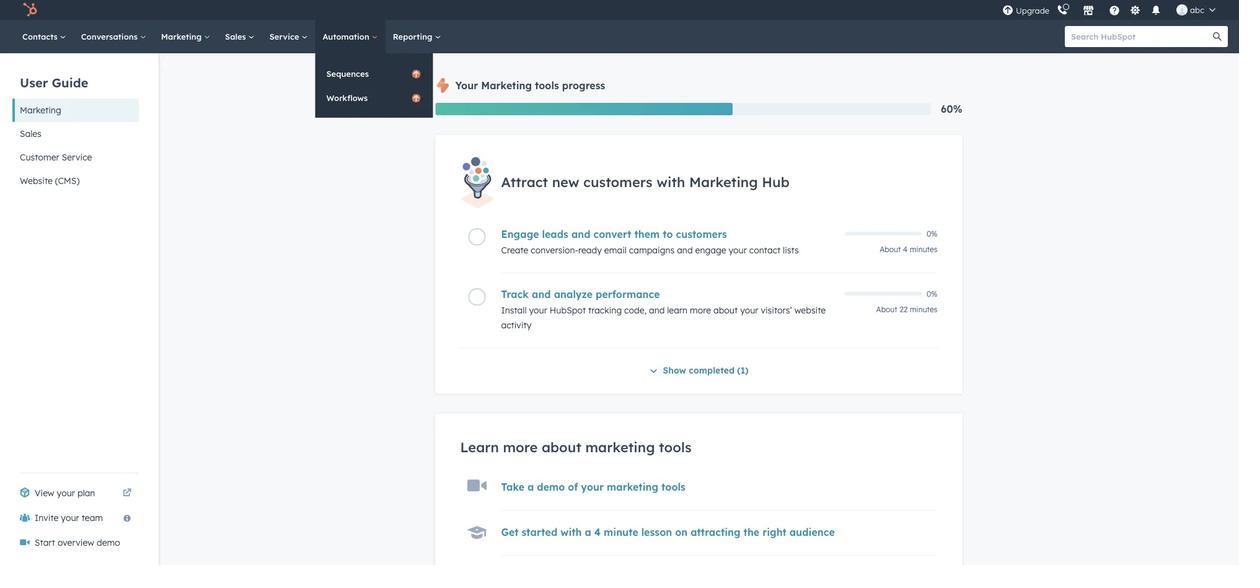 Task type: vqa. For each thing, say whether or not it's contained in the screenshot.
the topmost More
yes



Task type: describe. For each thing, give the bounding box(es) containing it.
start
[[35, 537, 55, 548]]

and down track and analyze performance button
[[649, 305, 665, 316]]

notifications image
[[1150, 6, 1162, 17]]

show completed (1) button
[[649, 363, 749, 379]]

on
[[675, 526, 688, 539]]

2 vertical spatial tools
[[661, 481, 686, 494]]

automation menu
[[315, 53, 433, 118]]

minutes for track and analyze performance
[[910, 305, 938, 314]]

invite your team button
[[12, 506, 139, 531]]

start overview demo link
[[12, 531, 139, 555]]

and down engage leads and convert them to customers button
[[677, 245, 693, 256]]

abc
[[1190, 5, 1204, 15]]

engage leads and convert them to customers button
[[501, 228, 837, 241]]

customer service
[[20, 152, 92, 163]]

visitors'
[[761, 305, 792, 316]]

sales inside button
[[20, 128, 41, 139]]

convert
[[594, 228, 631, 241]]

install
[[501, 305, 527, 316]]

progress
[[562, 79, 605, 92]]

menu containing abc
[[1001, 0, 1224, 20]]

gary orlando image
[[1177, 4, 1188, 15]]

2 link opens in a new window image from the top
[[123, 489, 131, 498]]

user guide
[[20, 75, 88, 90]]

audience
[[790, 526, 835, 539]]

take
[[501, 481, 524, 494]]

plan
[[77, 488, 95, 499]]

view
[[35, 488, 54, 499]]

0 vertical spatial sales
[[225, 31, 248, 42]]

0 vertical spatial tools
[[535, 79, 559, 92]]

contacts
[[22, 31, 60, 42]]

help image
[[1109, 6, 1120, 17]]

conversations
[[81, 31, 140, 42]]

customer
[[20, 152, 59, 163]]

guide
[[52, 75, 88, 90]]

demo for a
[[537, 481, 565, 494]]

website
[[20, 175, 53, 186]]

engage leads and convert them to customers create conversion-ready email campaigns and engage your contact lists
[[501, 228, 799, 256]]

search button
[[1207, 26, 1228, 47]]

get
[[501, 526, 519, 539]]

hubspot link
[[15, 2, 46, 17]]

started
[[522, 526, 557, 539]]

start overview demo
[[35, 537, 120, 548]]

0 horizontal spatial more
[[503, 439, 538, 456]]

0 vertical spatial 4
[[903, 245, 908, 254]]

sequences
[[326, 68, 369, 79]]

code,
[[624, 305, 647, 316]]

engage
[[501, 228, 539, 241]]

and right track
[[532, 288, 551, 301]]

website
[[795, 305, 826, 316]]

view your plan link
[[12, 481, 139, 506]]

take a demo of your marketing tools
[[501, 481, 686, 494]]

learn
[[460, 439, 499, 456]]

22
[[900, 305, 908, 314]]

leads
[[542, 228, 568, 241]]

of
[[568, 481, 578, 494]]

invite
[[35, 513, 59, 523]]

service inside button
[[62, 152, 92, 163]]

conversations link
[[74, 20, 154, 53]]

Search HubSpot search field
[[1065, 26, 1217, 47]]

track
[[501, 288, 529, 301]]

1 vertical spatial tools
[[659, 439, 692, 456]]

show
[[663, 365, 686, 376]]

show completed (1)
[[663, 365, 749, 376]]

0% for track and analyze performance
[[927, 289, 938, 299]]

conversion-
[[531, 245, 578, 256]]

upgrade
[[1016, 6, 1049, 16]]

them
[[634, 228, 660, 241]]

campaigns
[[629, 245, 675, 256]]

lesson
[[641, 526, 672, 539]]

sales button
[[12, 122, 139, 146]]

contacts link
[[15, 20, 74, 53]]

your left visitors'
[[740, 305, 758, 316]]

right
[[763, 526, 787, 539]]

overview
[[58, 537, 94, 548]]

learn more about marketing tools
[[460, 439, 692, 456]]

website (cms)
[[20, 175, 80, 186]]

attracting
[[691, 526, 741, 539]]

settings link
[[1128, 3, 1143, 16]]

your right of at the left bottom of page
[[581, 481, 604, 494]]



Task type: locate. For each thing, give the bounding box(es) containing it.
60%
[[941, 103, 962, 115]]

0 horizontal spatial customers
[[583, 173, 653, 190]]

0% up about 4 minutes
[[927, 229, 938, 238]]

1 vertical spatial with
[[560, 526, 582, 539]]

hubspot image
[[22, 2, 37, 17]]

create
[[501, 245, 528, 256]]

track and analyze performance button
[[501, 288, 837, 301]]

your left 'plan'
[[57, 488, 75, 499]]

to
[[663, 228, 673, 241]]

notifications button
[[1146, 0, 1167, 20]]

0 vertical spatial with
[[657, 173, 685, 190]]

get started with a 4 minute lesson on attracting the right audience
[[501, 526, 835, 539]]

0 vertical spatial customers
[[583, 173, 653, 190]]

sales up customer
[[20, 128, 41, 139]]

with
[[657, 173, 685, 190], [560, 526, 582, 539]]

0 vertical spatial service
[[269, 31, 302, 42]]

marketing
[[161, 31, 204, 42], [481, 79, 532, 92], [20, 105, 61, 116], [689, 173, 758, 190]]

(1)
[[737, 365, 749, 376]]

and up ready
[[571, 228, 590, 241]]

1 vertical spatial more
[[503, 439, 538, 456]]

reporting
[[393, 31, 435, 42]]

your
[[729, 245, 747, 256], [529, 305, 547, 316], [740, 305, 758, 316], [581, 481, 604, 494], [57, 488, 75, 499], [61, 513, 79, 523]]

1 vertical spatial marketing
[[607, 481, 658, 494]]

marketing button
[[12, 99, 139, 122]]

service
[[269, 31, 302, 42], [62, 152, 92, 163]]

sales link
[[218, 20, 262, 53]]

with right started
[[560, 526, 582, 539]]

link opens in a new window image
[[123, 486, 131, 501], [123, 489, 131, 498]]

tracking
[[588, 305, 622, 316]]

your right the engage
[[729, 245, 747, 256]]

about up of at the left bottom of page
[[542, 439, 581, 456]]

demo down team
[[97, 537, 120, 548]]

attract
[[501, 173, 548, 190]]

more right the learn
[[503, 439, 538, 456]]

demo left of at the left bottom of page
[[537, 481, 565, 494]]

invite your team
[[35, 513, 103, 523]]

customers right new
[[583, 173, 653, 190]]

get started with a 4 minute lesson on attracting the right audience link
[[501, 526, 835, 539]]

analyze
[[554, 288, 593, 301]]

tools
[[535, 79, 559, 92], [659, 439, 692, 456], [661, 481, 686, 494]]

4 left 'minute'
[[594, 526, 601, 539]]

lists
[[783, 245, 799, 256]]

1 horizontal spatial demo
[[537, 481, 565, 494]]

marketing down user
[[20, 105, 61, 116]]

attract new customers with marketing hub
[[501, 173, 790, 190]]

0 horizontal spatial with
[[560, 526, 582, 539]]

contact
[[749, 245, 780, 256]]

1 horizontal spatial about
[[713, 305, 738, 316]]

0 vertical spatial more
[[690, 305, 711, 316]]

2 minutes from the top
[[910, 305, 938, 314]]

about left 22
[[876, 305, 897, 314]]

track and analyze performance install your hubspot tracking code, and learn more about your visitors' website activity
[[501, 288, 826, 331]]

learn
[[667, 305, 688, 316]]

settings image
[[1130, 5, 1141, 16]]

about right "learn"
[[713, 305, 738, 316]]

1 vertical spatial service
[[62, 152, 92, 163]]

sales
[[225, 31, 248, 42], [20, 128, 41, 139]]

user guide views element
[[12, 53, 139, 193]]

about
[[880, 245, 901, 254], [876, 305, 897, 314]]

0 vertical spatial a
[[528, 481, 534, 494]]

marketing link
[[154, 20, 218, 53]]

more
[[690, 305, 711, 316], [503, 439, 538, 456]]

0 vertical spatial about
[[880, 245, 901, 254]]

about up 22
[[880, 245, 901, 254]]

1 vertical spatial about
[[876, 305, 897, 314]]

0% up about 22 minutes
[[927, 289, 938, 299]]

workflows
[[326, 93, 368, 103]]

1 horizontal spatial more
[[690, 305, 711, 316]]

service link
[[262, 20, 315, 53]]

1 vertical spatial 4
[[594, 526, 601, 539]]

sales right marketing link
[[225, 31, 248, 42]]

marketing up 'minute'
[[607, 481, 658, 494]]

about for engage leads and convert them to customers
[[880, 245, 901, 254]]

0 horizontal spatial a
[[528, 481, 534, 494]]

service down sales button
[[62, 152, 92, 163]]

sequences link
[[315, 62, 433, 86]]

automation
[[323, 31, 372, 42]]

view your plan
[[35, 488, 95, 499]]

4 up about 22 minutes
[[903, 245, 908, 254]]

activity
[[501, 320, 531, 331]]

about 4 minutes
[[880, 245, 938, 254]]

minutes for engage leads and convert them to customers
[[910, 245, 938, 254]]

more inside track and analyze performance install your hubspot tracking code, and learn more about your visitors' website activity
[[690, 305, 711, 316]]

0 horizontal spatial sales
[[20, 128, 41, 139]]

1 horizontal spatial 4
[[903, 245, 908, 254]]

0 vertical spatial demo
[[537, 481, 565, 494]]

calling icon image
[[1057, 5, 1068, 16]]

demo for overview
[[97, 537, 120, 548]]

customers
[[583, 173, 653, 190], [676, 228, 727, 241]]

a right take at the bottom
[[528, 481, 534, 494]]

0 vertical spatial about
[[713, 305, 738, 316]]

demo
[[537, 481, 565, 494], [97, 537, 120, 548]]

1 vertical spatial demo
[[97, 537, 120, 548]]

demo inside start overview demo link
[[97, 537, 120, 548]]

marketing up take a demo of your marketing tools
[[585, 439, 655, 456]]

0% for engage leads and convert them to customers
[[927, 229, 938, 238]]

0 vertical spatial minutes
[[910, 245, 938, 254]]

2 0% from the top
[[927, 289, 938, 299]]

your left team
[[61, 513, 79, 523]]

marketing left hub
[[689, 173, 758, 190]]

your inside engage leads and convert them to customers create conversion-ready email campaigns and engage your contact lists
[[729, 245, 747, 256]]

1 vertical spatial about
[[542, 439, 581, 456]]

workflows link
[[315, 86, 433, 110]]

engage
[[695, 245, 726, 256]]

minutes
[[910, 245, 938, 254], [910, 305, 938, 314]]

menu
[[1001, 0, 1224, 20]]

1 vertical spatial minutes
[[910, 305, 938, 314]]

customer service button
[[12, 146, 139, 169]]

hubspot
[[550, 305, 586, 316]]

minute
[[604, 526, 638, 539]]

1 vertical spatial customers
[[676, 228, 727, 241]]

team
[[82, 513, 103, 523]]

user
[[20, 75, 48, 90]]

your inside button
[[61, 513, 79, 523]]

about for track and analyze performance
[[876, 305, 897, 314]]

1 link opens in a new window image from the top
[[123, 486, 131, 501]]

your right install
[[529, 305, 547, 316]]

customers inside engage leads and convert them to customers create conversion-ready email campaigns and engage your contact lists
[[676, 228, 727, 241]]

email
[[604, 245, 627, 256]]

about 22 minutes
[[876, 305, 938, 314]]

a left 'minute'
[[585, 526, 591, 539]]

0 horizontal spatial service
[[62, 152, 92, 163]]

1 horizontal spatial sales
[[225, 31, 248, 42]]

service right sales link
[[269, 31, 302, 42]]

hub
[[762, 173, 790, 190]]

1 horizontal spatial service
[[269, 31, 302, 42]]

more right "learn"
[[690, 305, 711, 316]]

1 horizontal spatial a
[[585, 526, 591, 539]]

1 vertical spatial sales
[[20, 128, 41, 139]]

about inside track and analyze performance install your hubspot tracking code, and learn more about your visitors' website activity
[[713, 305, 738, 316]]

a
[[528, 481, 534, 494], [585, 526, 591, 539]]

marketing right your
[[481, 79, 532, 92]]

marketplaces button
[[1075, 0, 1102, 20]]

take a demo of your marketing tools link
[[501, 481, 686, 494]]

performance
[[596, 288, 660, 301]]

help button
[[1104, 0, 1125, 20]]

1 0% from the top
[[927, 229, 938, 238]]

new
[[552, 173, 579, 190]]

your marketing tools progress
[[455, 79, 605, 92]]

upgrade image
[[1002, 5, 1014, 16]]

customers up the engage
[[676, 228, 727, 241]]

with up engage leads and convert them to customers button
[[657, 173, 685, 190]]

marketing
[[585, 439, 655, 456], [607, 481, 658, 494]]

your marketing tools progress progress bar
[[435, 103, 733, 115]]

about
[[713, 305, 738, 316], [542, 439, 581, 456]]

1 vertical spatial a
[[585, 526, 591, 539]]

1 vertical spatial 0%
[[927, 289, 938, 299]]

search image
[[1213, 32, 1222, 41]]

marketplaces image
[[1083, 6, 1094, 17]]

marketing inside button
[[20, 105, 61, 116]]

0 horizontal spatial 4
[[594, 526, 601, 539]]

1 horizontal spatial with
[[657, 173, 685, 190]]

your
[[455, 79, 478, 92]]

(cms)
[[55, 175, 80, 186]]

marketing left sales link
[[161, 31, 204, 42]]

0 horizontal spatial about
[[542, 439, 581, 456]]

0 horizontal spatial demo
[[97, 537, 120, 548]]

calling icon button
[[1052, 2, 1073, 18]]

0 vertical spatial 0%
[[927, 229, 938, 238]]

completed
[[689, 365, 735, 376]]

1 horizontal spatial customers
[[676, 228, 727, 241]]

0 vertical spatial marketing
[[585, 439, 655, 456]]

1 minutes from the top
[[910, 245, 938, 254]]

4
[[903, 245, 908, 254], [594, 526, 601, 539]]

ready
[[578, 245, 602, 256]]

reporting link
[[385, 20, 448, 53]]

abc button
[[1169, 0, 1223, 20]]



